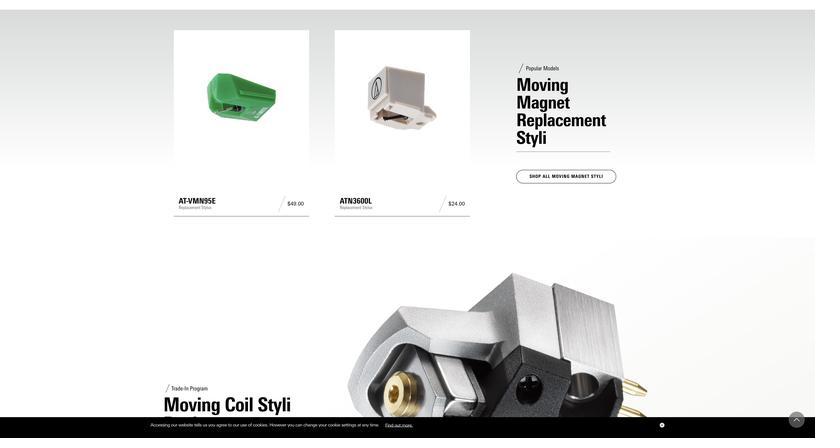 Task type: vqa. For each thing, say whether or not it's contained in the screenshot.
of on the bottom of page
yes



Task type: describe. For each thing, give the bounding box(es) containing it.
trade-
[[172, 385, 185, 392]]

trade-in program
[[172, 385, 208, 392]]

use
[[240, 423, 247, 428]]

cookie
[[328, 423, 341, 428]]

styli inside moving magnet replacement styli
[[517, 127, 547, 148]]

moving magnet replacement styli
[[517, 74, 606, 148]]

divider line image for at-vmn95e
[[276, 196, 288, 212]]

1 you from the left
[[208, 423, 215, 428]]

popular
[[526, 65, 542, 72]]

at-vmn95e replacement stylus
[[179, 197, 216, 211]]

stylus inside at-vmn95e replacement stylus
[[202, 205, 212, 211]]

1 our from the left
[[171, 423, 177, 428]]

vmn95e
[[188, 197, 216, 206]]

of
[[248, 423, 252, 428]]

cookies.
[[253, 423, 269, 428]]

out
[[395, 423, 401, 428]]

us
[[203, 423, 207, 428]]

popular models
[[526, 65, 560, 72]]

find
[[386, 423, 394, 428]]

more.
[[402, 423, 413, 428]]

shop all moving magnet styli
[[530, 174, 604, 179]]

however
[[270, 423, 287, 428]]

settings
[[342, 423, 356, 428]]

moving for moving magnet replacement styli
[[517, 74, 569, 95]]

any
[[362, 423, 369, 428]]

replacement inside "atn3600l replacement stylus"
[[340, 205, 362, 211]]

replacement inside moving coil styli replacement
[[163, 413, 262, 436]]

atn3600l replacement stylus
[[340, 197, 373, 211]]

shop all moving magnet styli button
[[517, 170, 617, 184]]

shop all moving magnet styli link
[[517, 170, 617, 184]]

to
[[228, 423, 232, 428]]

models
[[544, 65, 560, 72]]



Task type: locate. For each thing, give the bounding box(es) containing it.
magnet
[[517, 92, 570, 113], [572, 174, 590, 179]]

0 horizontal spatial divider line image
[[276, 196, 288, 212]]

1 vertical spatial moving
[[552, 174, 570, 179]]

moving inside moving coil styli replacement
[[163, 394, 221, 417]]

agree
[[216, 423, 227, 428]]

you
[[208, 423, 215, 428], [288, 423, 295, 428]]

styli
[[517, 127, 547, 148], [592, 174, 604, 179], [258, 394, 291, 417]]

stylus
[[202, 205, 212, 211], [363, 205, 373, 211]]

cross image
[[661, 424, 663, 427]]

0 horizontal spatial you
[[208, 423, 215, 428]]

our left website
[[171, 423, 177, 428]]

can
[[296, 423, 303, 428]]

1 horizontal spatial styli
[[517, 127, 547, 148]]

magnet inside moving magnet replacement styli
[[517, 92, 570, 113]]

2 stylus from the left
[[363, 205, 373, 211]]

shop
[[530, 174, 542, 179]]

accessing
[[151, 423, 170, 428]]

accessing our website tells us you agree to our use of cookies. however you can change your cookie settings at any time.
[[151, 423, 381, 428]]

2 divider line image from the left
[[438, 196, 449, 212]]

you right us at the left of the page
[[208, 423, 215, 428]]

website
[[179, 423, 193, 428]]

our
[[171, 423, 177, 428], [233, 423, 239, 428]]

atn3600l image
[[340, 35, 465, 161]]

change
[[304, 423, 318, 428]]

moving
[[517, 74, 569, 95], [552, 174, 570, 179], [163, 394, 221, 417]]

tells
[[194, 423, 202, 428]]

styli inside moving coil styli replacement
[[258, 394, 291, 417]]

in
[[185, 385, 189, 392]]

all
[[543, 174, 551, 179]]

moving for moving coil styli replacement
[[163, 394, 221, 417]]

find out more. link
[[381, 420, 418, 430]]

0 vertical spatial styli
[[517, 127, 547, 148]]

$24.00
[[449, 201, 465, 207]]

2 our from the left
[[233, 423, 239, 428]]

1 horizontal spatial magnet
[[572, 174, 590, 179]]

your
[[319, 423, 327, 428]]

divider line image
[[276, 196, 288, 212], [438, 196, 449, 212]]

program
[[190, 385, 208, 392]]

1 horizontal spatial stylus
[[363, 205, 373, 211]]

moving right all
[[552, 174, 570, 179]]

coil
[[225, 394, 253, 417]]

1 divider line image from the left
[[276, 196, 288, 212]]

0 horizontal spatial our
[[171, 423, 177, 428]]

replacement inside at-vmn95e replacement stylus
[[179, 205, 200, 211]]

1 horizontal spatial divider line image
[[438, 196, 449, 212]]

0 horizontal spatial stylus
[[202, 205, 212, 211]]

0 vertical spatial magnet
[[517, 92, 570, 113]]

1 vertical spatial styli
[[592, 174, 604, 179]]

0 horizontal spatial magnet
[[517, 92, 570, 113]]

time.
[[370, 423, 380, 428]]

moving inside moving magnet replacement styli
[[517, 74, 569, 95]]

2 vertical spatial moving
[[163, 394, 221, 417]]

0 horizontal spatial styli
[[258, 394, 291, 417]]

1 stylus from the left
[[202, 205, 212, 211]]

2 horizontal spatial styli
[[592, 174, 604, 179]]

moving coil styli replacement
[[163, 394, 291, 436]]

atn3600l
[[340, 197, 372, 206]]

$49.00
[[288, 201, 304, 207]]

our right 'to'
[[233, 423, 239, 428]]

at vmn95e image
[[179, 35, 304, 161]]

moving down trade-in program
[[163, 394, 221, 417]]

1 vertical spatial magnet
[[572, 174, 590, 179]]

replacement
[[517, 109, 606, 131], [179, 205, 200, 211], [340, 205, 362, 211], [163, 413, 262, 436]]

1 horizontal spatial our
[[233, 423, 239, 428]]

magnet inside button
[[572, 174, 590, 179]]

find out more.
[[386, 423, 413, 428]]

2 you from the left
[[288, 423, 295, 428]]

you left can at left bottom
[[288, 423, 295, 428]]

1 horizontal spatial you
[[288, 423, 295, 428]]

divider line image for atn3600l
[[438, 196, 449, 212]]

at
[[358, 423, 361, 428]]

stylus inside "atn3600l replacement stylus"
[[363, 205, 373, 211]]

at-
[[179, 197, 188, 206]]

styli inside button
[[592, 174, 604, 179]]

arrow up image
[[794, 417, 800, 423]]

moving down popular models
[[517, 74, 569, 95]]

moving inside button
[[552, 174, 570, 179]]

2 vertical spatial styli
[[258, 394, 291, 417]]

0 vertical spatial moving
[[517, 74, 569, 95]]



